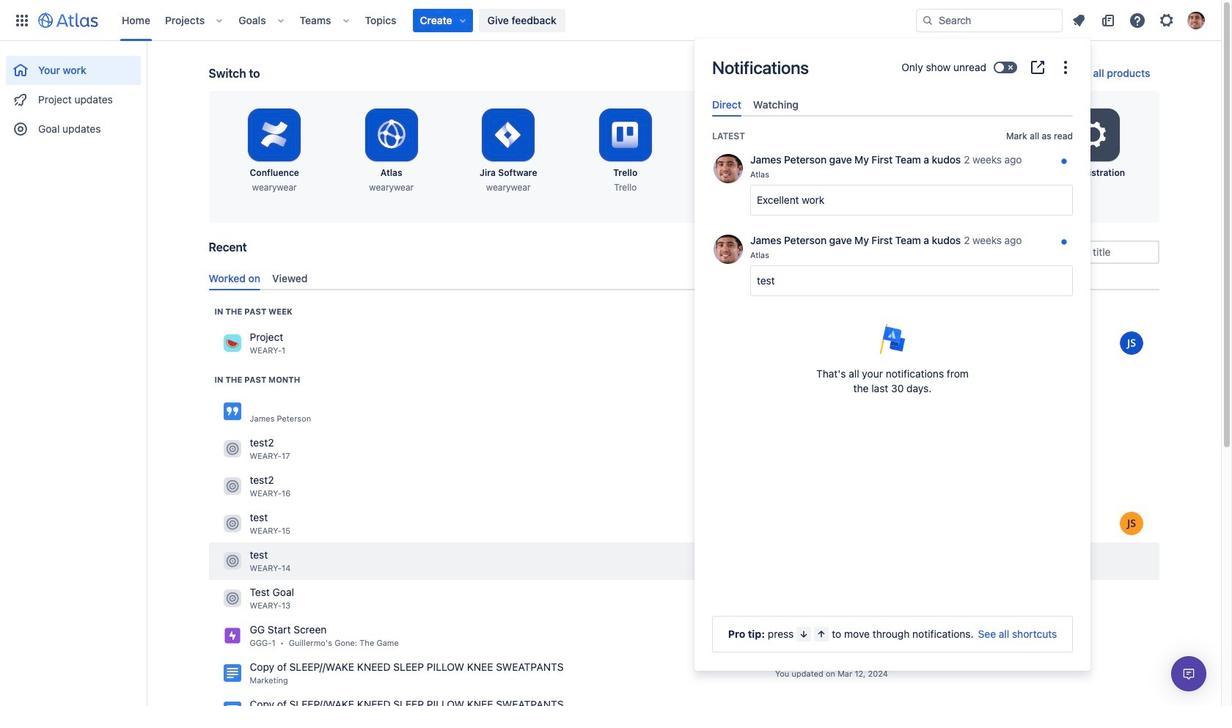 Task type: vqa. For each thing, say whether or not it's contained in the screenshot.
group
yes



Task type: describe. For each thing, give the bounding box(es) containing it.
2 confluence image from the top
[[223, 703, 241, 707]]

arrow up image
[[816, 629, 828, 641]]

5 townsquare image from the top
[[223, 553, 241, 570]]

6 townsquare image from the top
[[223, 590, 241, 608]]

2 heading from the top
[[215, 374, 300, 386]]

top element
[[9, 0, 917, 41]]

0 vertical spatial tab list
[[707, 92, 1080, 117]]

3 townsquare image from the top
[[223, 478, 241, 496]]

open intercom messenger image
[[1181, 666, 1198, 683]]

more image
[[1058, 59, 1075, 76]]

search image
[[923, 14, 934, 26]]

jira image
[[223, 628, 241, 645]]

account image
[[1188, 11, 1206, 29]]



Task type: locate. For each thing, give the bounding box(es) containing it.
1 confluence image from the top
[[223, 403, 241, 421]]

switch to... image
[[13, 11, 31, 29]]

Search field
[[917, 8, 1063, 32]]

group
[[6, 41, 141, 148]]

4 townsquare image from the top
[[223, 515, 241, 533]]

notifications image
[[1071, 11, 1088, 29]]

2 townsquare image from the top
[[223, 441, 241, 458]]

townsquare image
[[223, 335, 241, 353], [223, 441, 241, 458], [223, 478, 241, 496], [223, 515, 241, 533], [223, 553, 241, 570], [223, 590, 241, 608]]

confluence image
[[223, 403, 241, 421], [223, 703, 241, 707]]

Filter by title field
[[1031, 242, 1158, 263]]

settings image
[[1159, 11, 1176, 29]]

0 vertical spatial heading
[[215, 306, 293, 318]]

open notifications in a new tab image
[[1030, 59, 1047, 76]]

arrow down image
[[799, 629, 810, 641]]

dialog
[[695, 38, 1091, 672]]

1 townsquare image from the top
[[223, 335, 241, 353]]

1 vertical spatial confluence image
[[223, 703, 241, 707]]

help image
[[1129, 11, 1147, 29]]

0 vertical spatial confluence image
[[223, 403, 241, 421]]

None search field
[[917, 8, 1063, 32]]

confluence image
[[223, 665, 241, 683]]

1 heading from the top
[[215, 306, 293, 318]]

settings image
[[1076, 117, 1112, 153]]

1 vertical spatial tab list
[[203, 266, 1166, 291]]

1 vertical spatial heading
[[215, 374, 300, 386]]

banner
[[0, 0, 1222, 41]]

heading
[[215, 306, 293, 318], [215, 374, 300, 386]]

tab list
[[707, 92, 1080, 117], [203, 266, 1166, 291]]



